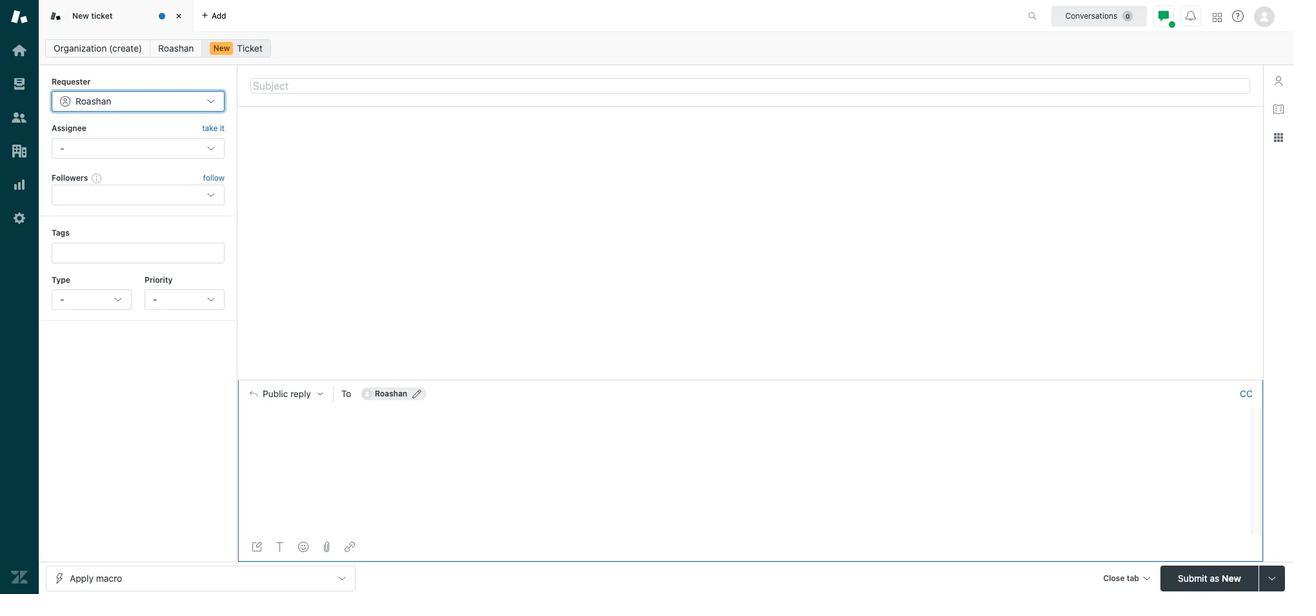 Task type: locate. For each thing, give the bounding box(es) containing it.
1 vertical spatial roashan
[[76, 96, 111, 107]]

- button down type
[[52, 289, 132, 310]]

- down priority
[[153, 294, 157, 305]]

new ticket tab
[[39, 0, 194, 32]]

1 horizontal spatial new
[[213, 43, 230, 53]]

new left ticket at the top
[[213, 43, 230, 53]]

2 - button from the left
[[145, 289, 225, 310]]

2 vertical spatial roashan
[[375, 389, 408, 398]]

1 - button from the left
[[52, 289, 132, 310]]

- down type
[[60, 294, 64, 305]]

new for new ticket
[[72, 11, 89, 21]]

conversations
[[1066, 11, 1118, 20]]

new left ticket
[[72, 11, 89, 21]]

new
[[72, 11, 89, 21], [213, 43, 230, 53], [1223, 573, 1242, 584]]

new right as
[[1223, 573, 1242, 584]]

edit user image
[[413, 389, 422, 398]]

0 horizontal spatial roashan
[[76, 96, 111, 107]]

submit
[[1179, 573, 1208, 584]]

as
[[1211, 573, 1220, 584]]

1 horizontal spatial roashan
[[158, 43, 194, 54]]

organization (create) button
[[45, 39, 151, 57]]

apply macro
[[70, 573, 122, 584]]

1 horizontal spatial - button
[[145, 289, 225, 310]]

roashan for requester
[[76, 96, 111, 107]]

cc
[[1241, 388, 1254, 399]]

tags
[[52, 228, 70, 238]]

roashan down close icon
[[158, 43, 194, 54]]

public
[[263, 389, 288, 399]]

roashan right roashan@gmail.com image on the bottom left of the page
[[375, 389, 408, 398]]

type
[[52, 275, 70, 285]]

info on adding followers image
[[92, 173, 102, 183]]

roashan@gmail.com image
[[362, 389, 373, 399]]

views image
[[11, 76, 28, 92]]

new inside new ticket tab
[[72, 11, 89, 21]]

apply
[[70, 573, 94, 584]]

- for type
[[60, 294, 64, 305]]

new inside secondary element
[[213, 43, 230, 53]]

-
[[60, 143, 64, 154], [60, 294, 64, 305], [153, 294, 157, 305]]

1 vertical spatial new
[[213, 43, 230, 53]]

0 horizontal spatial new
[[72, 11, 89, 21]]

follow button
[[203, 172, 225, 184]]

customer context image
[[1274, 76, 1285, 86]]

0 vertical spatial roashan
[[158, 43, 194, 54]]

roashan inside "requester" element
[[76, 96, 111, 107]]

roashan down requester
[[76, 96, 111, 107]]

knowledge image
[[1274, 104, 1285, 114]]

0 horizontal spatial - button
[[52, 289, 132, 310]]

- button for type
[[52, 289, 132, 310]]

2 vertical spatial new
[[1223, 573, 1242, 584]]

0 vertical spatial new
[[72, 11, 89, 21]]

take
[[202, 124, 218, 133]]

draft mode image
[[252, 542, 262, 552]]

roashan
[[158, 43, 194, 54], [76, 96, 111, 107], [375, 389, 408, 398]]

organization (create)
[[54, 43, 142, 54]]

organizations image
[[11, 143, 28, 160]]

- button down priority
[[145, 289, 225, 310]]

- down assignee
[[60, 143, 64, 154]]

- button
[[52, 289, 132, 310], [145, 289, 225, 310]]

cc button
[[1241, 388, 1254, 400]]

public reply button
[[238, 380, 333, 408]]

take it
[[202, 124, 225, 133]]

ticket
[[237, 43, 263, 54]]

follow
[[203, 173, 225, 183]]

zendesk products image
[[1214, 13, 1223, 22]]

secondary element
[[39, 36, 1295, 61]]

ticket
[[91, 11, 113, 21]]

roashan link
[[150, 39, 202, 57]]

submit as new
[[1179, 573, 1242, 584]]

requester
[[52, 77, 91, 87]]

2 horizontal spatial roashan
[[375, 389, 408, 398]]



Task type: describe. For each thing, give the bounding box(es) containing it.
displays possible ticket submission types image
[[1268, 573, 1278, 584]]

roashan inside roashan link
[[158, 43, 194, 54]]

reporting image
[[11, 176, 28, 193]]

close
[[1104, 573, 1125, 583]]

get help image
[[1233, 10, 1245, 22]]

close tab
[[1104, 573, 1140, 583]]

admin image
[[11, 210, 28, 227]]

(create)
[[109, 43, 142, 54]]

- button for priority
[[145, 289, 225, 310]]

- inside assignee element
[[60, 143, 64, 154]]

- for priority
[[153, 294, 157, 305]]

insert emojis image
[[298, 542, 309, 552]]

zendesk support image
[[11, 8, 28, 25]]

reply
[[291, 389, 311, 399]]

tab
[[1127, 573, 1140, 583]]

assignee element
[[52, 138, 225, 159]]

minimize composer image
[[746, 375, 756, 385]]

apps image
[[1274, 132, 1285, 143]]

organization
[[54, 43, 107, 54]]

requester element
[[52, 91, 225, 112]]

public reply
[[263, 389, 311, 399]]

zendesk image
[[11, 569, 28, 586]]

macro
[[96, 573, 122, 584]]

get started image
[[11, 42, 28, 59]]

conversations button
[[1052, 5, 1148, 26]]

take it button
[[202, 122, 225, 135]]

roashan for to
[[375, 389, 408, 398]]

2 horizontal spatial new
[[1223, 573, 1242, 584]]

main element
[[0, 0, 39, 594]]

Subject field
[[251, 78, 1251, 93]]

it
[[220, 124, 225, 133]]

new for new
[[213, 43, 230, 53]]

button displays agent's chat status as online. image
[[1159, 11, 1170, 21]]

followers element
[[52, 185, 225, 205]]

tags element
[[52, 243, 225, 263]]

new ticket
[[72, 11, 113, 21]]

followers
[[52, 173, 88, 183]]

notifications image
[[1186, 11, 1197, 21]]

priority
[[145, 275, 173, 285]]

format text image
[[275, 542, 285, 552]]

close tab button
[[1098, 565, 1156, 593]]

add button
[[194, 0, 234, 32]]

close image
[[172, 10, 185, 23]]

tabs tab list
[[39, 0, 1015, 32]]

add link (cmd k) image
[[345, 542, 355, 552]]

add
[[212, 11, 226, 20]]

add attachment image
[[322, 542, 332, 552]]

to
[[342, 388, 352, 399]]

assignee
[[52, 124, 86, 133]]

customers image
[[11, 109, 28, 126]]



Task type: vqa. For each thing, say whether or not it's contained in the screenshot.
'Unassigned'
no



